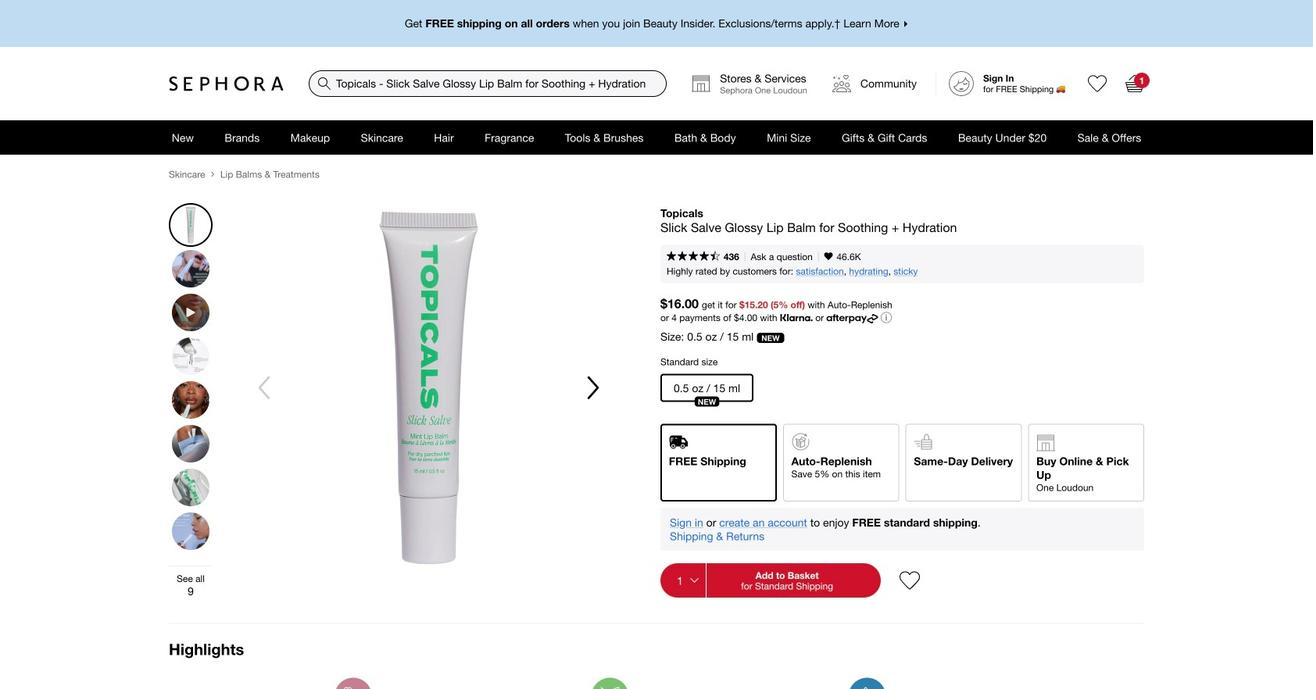 Task type: locate. For each thing, give the bounding box(es) containing it.
4.5 stars element
[[667, 251, 720, 263]]

None field
[[309, 70, 667, 97]]

None search field
[[309, 70, 667, 97]]

sephora homepage image
[[169, 76, 284, 91]]

afterpay image
[[827, 314, 878, 324]]

go to basket image
[[1126, 74, 1144, 93]]

klarna image
[[780, 314, 813, 322]]



Task type: vqa. For each thing, say whether or not it's contained in the screenshot.
Kosas - Mini Revealer Super Creamy + Brightening Concealer with Caffeine and Hyaluronic Acid image at the bottom right
no



Task type: describe. For each thing, give the bounding box(es) containing it.
Search search field
[[310, 71, 666, 96]]

learn more image
[[881, 312, 892, 323]]

video image
[[172, 294, 210, 331]]

item element
[[1134, 73, 1150, 88]]



